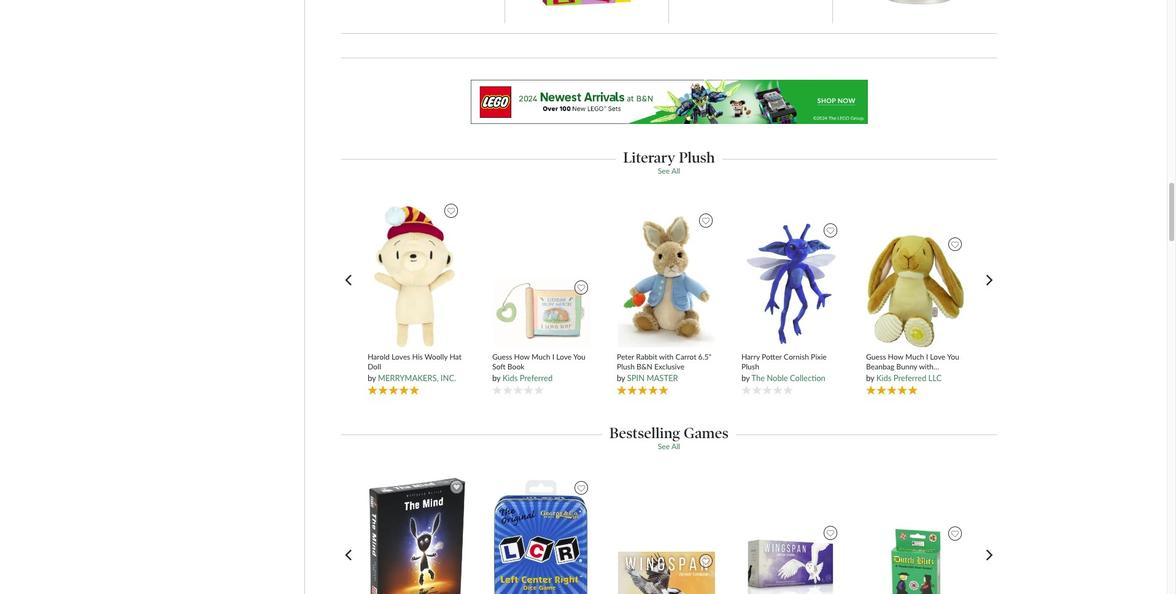 Task type: locate. For each thing, give the bounding box(es) containing it.
2 all from the top
[[672, 442, 681, 451]]

love down guess how much i love you soft book image
[[557, 353, 572, 362]]

0 vertical spatial all
[[672, 166, 681, 176]]

0 horizontal spatial preferred
[[520, 373, 553, 383]]

i for patch
[[927, 353, 929, 362]]

see all link down bestselling
[[658, 442, 681, 451]]

2 much from the left
[[906, 353, 925, 362]]

by left the spin
[[617, 373, 626, 383]]

0 horizontal spatial much
[[532, 353, 551, 362]]

much up bunny
[[906, 353, 925, 362]]

spin
[[628, 373, 645, 383]]

0 horizontal spatial love
[[557, 353, 572, 362]]

guess up beanbag
[[867, 353, 887, 362]]

love inside 'guess how much i love you beanbag bunny with anniversary patch [b&n exclusive]'
[[931, 353, 946, 362]]

by left the
[[742, 373, 750, 383]]

by inside harold loves his woolly hat doll by merrymakers, inc.
[[368, 373, 376, 383]]

peter rabbit with carrot 6.5 image
[[618, 211, 716, 348]]

wingspan european expansion image
[[743, 523, 841, 595]]

with up exclusive
[[660, 353, 674, 362]]

kids down beanbag
[[877, 373, 892, 383]]

all down bestselling
[[672, 442, 681, 451]]

how inside 'guess how much i love you beanbag bunny with anniversary patch [b&n exclusive]'
[[889, 353, 904, 362]]

1 horizontal spatial much
[[906, 353, 925, 362]]

by kids preferred llc
[[867, 373, 942, 383]]

all down literary
[[672, 166, 681, 176]]

1 horizontal spatial guess
[[867, 353, 887, 362]]

plush inside literary plush see all
[[679, 149, 715, 166]]

0 horizontal spatial with
[[660, 353, 674, 362]]

wingspan oceania expansion image
[[618, 551, 716, 595]]

0 horizontal spatial kids
[[503, 373, 518, 383]]

lcr® left center right dice game blue tin original image
[[493, 478, 592, 595]]

2 guess from the left
[[867, 353, 887, 362]]

the mind image
[[369, 477, 467, 595]]

with
[[660, 353, 674, 362], [920, 362, 934, 371]]

dutch blitz image
[[867, 524, 966, 595]]

see inside bestselling games see all
[[658, 442, 670, 451]]

2 you from the left
[[948, 353, 960, 362]]

love inside guess how much i love you soft book by kids preferred
[[557, 353, 572, 362]]

plush
[[679, 149, 715, 166], [617, 362, 635, 371], [742, 362, 760, 371]]

2 by from the left
[[493, 373, 501, 383]]

guess inside 'guess how much i love you beanbag bunny with anniversary patch [b&n exclusive]'
[[867, 353, 887, 362]]

5 by from the left
[[867, 373, 875, 383]]

1 kids from the left
[[503, 373, 518, 383]]

1 horizontal spatial plush
[[679, 149, 715, 166]]

2 see all link from the top
[[658, 442, 681, 451]]

1 see all link from the top
[[658, 166, 681, 176]]

how up book
[[514, 353, 530, 362]]

see down bestselling
[[658, 442, 670, 451]]

all inside bestselling games see all
[[672, 442, 681, 451]]

1 see from the top
[[658, 166, 670, 176]]

how up bunny
[[889, 353, 904, 362]]

guess
[[493, 353, 513, 362], [867, 353, 887, 362]]

by inside guess how much i love you soft book by kids preferred
[[493, 373, 501, 383]]

see all link down literary
[[658, 166, 681, 176]]

by down doll
[[368, 373, 376, 383]]

1 by from the left
[[368, 373, 376, 383]]

harold loves his woolly hat doll link
[[368, 353, 468, 372]]

plush inside harry potter cornish pixie plush by the noble collection
[[742, 362, 760, 371]]

harold loves his woolly hat doll by merrymakers, inc.
[[368, 353, 462, 383]]

harry potter cornish pixie plush image
[[743, 221, 841, 348]]

guess up soft
[[493, 353, 513, 362]]

0 horizontal spatial you
[[574, 353, 586, 362]]

love up [b&n
[[931, 353, 946, 362]]

1 horizontal spatial how
[[889, 353, 904, 362]]

1 horizontal spatial kids
[[877, 373, 892, 383]]

plush down the "peter"
[[617, 362, 635, 371]]

by down soft
[[493, 373, 501, 383]]

advertisement element
[[341, 80, 997, 124]]

much inside guess how much i love you soft book by kids preferred
[[532, 353, 551, 362]]

you
[[574, 353, 586, 362], [948, 353, 960, 362]]

love for preferred
[[557, 353, 572, 362]]

1 horizontal spatial with
[[920, 362, 934, 371]]

see all link
[[658, 166, 681, 176], [658, 442, 681, 451]]

2 how from the left
[[889, 353, 904, 362]]

how
[[514, 353, 530, 362], [889, 353, 904, 362]]

i
[[553, 353, 555, 362], [927, 353, 929, 362]]

2 kids from the left
[[877, 373, 892, 383]]

1 vertical spatial all
[[672, 442, 681, 451]]

i inside guess how much i love you soft book by kids preferred
[[553, 353, 555, 362]]

much for patch
[[906, 353, 925, 362]]

1 much from the left
[[532, 353, 551, 362]]

0 vertical spatial see
[[658, 166, 670, 176]]

0 vertical spatial see all link
[[658, 166, 681, 176]]

i up [b&n
[[927, 353, 929, 362]]

patch
[[908, 372, 926, 381]]

harry
[[742, 353, 760, 362]]

1 all from the top
[[672, 166, 681, 176]]

3 by from the left
[[617, 373, 626, 383]]

guess how much i love you beanbag bunny with anniversary patch [b&n exclusive]
[[867, 353, 960, 390]]

plush right literary
[[679, 149, 715, 166]]

kids
[[503, 373, 518, 383], [877, 373, 892, 383]]

1 horizontal spatial preferred
[[894, 373, 927, 383]]

kids inside guess how much i love you soft book by kids preferred
[[503, 373, 518, 383]]

0 horizontal spatial i
[[553, 353, 555, 362]]

2 see from the top
[[658, 442, 670, 451]]

kids preferred link
[[503, 373, 553, 383]]

spin master link
[[628, 373, 679, 383]]

you inside guess how much i love you soft book by kids preferred
[[574, 353, 586, 362]]

guess for anniversary
[[867, 353, 887, 362]]

plush down harry
[[742, 362, 760, 371]]

1 vertical spatial see all link
[[658, 442, 681, 451]]

guess how much i love you soft book by kids preferred
[[493, 353, 586, 383]]

harold
[[368, 353, 390, 362]]

preferred
[[520, 373, 553, 383], [894, 373, 927, 383]]

i inside 'guess how much i love you beanbag bunny with anniversary patch [b&n exclusive]'
[[927, 353, 929, 362]]

0 horizontal spatial plush
[[617, 362, 635, 371]]

peter
[[617, 353, 635, 362]]

1 horizontal spatial love
[[931, 353, 946, 362]]

1 love from the left
[[557, 353, 572, 362]]

guess how much i love you soft book image
[[493, 278, 592, 348]]

master
[[647, 373, 679, 383]]

all
[[672, 166, 681, 176], [672, 442, 681, 451]]

1 you from the left
[[574, 353, 586, 362]]

1 i from the left
[[553, 353, 555, 362]]

by down beanbag
[[867, 373, 875, 383]]

all inside literary plush see all
[[672, 166, 681, 176]]

4 by from the left
[[742, 373, 750, 383]]

by
[[368, 373, 376, 383], [493, 373, 501, 383], [617, 373, 626, 383], [742, 373, 750, 383], [867, 373, 875, 383]]

how inside guess how much i love you soft book by kids preferred
[[514, 353, 530, 362]]

i up kids preferred link
[[553, 353, 555, 362]]

1 vertical spatial see
[[658, 442, 670, 451]]

how for kids
[[514, 353, 530, 362]]

1 horizontal spatial you
[[948, 353, 960, 362]]

guess inside guess how much i love you soft book by kids preferred
[[493, 353, 513, 362]]

kids down book
[[503, 373, 518, 383]]

see down literary
[[658, 166, 670, 176]]

see inside literary plush see all
[[658, 166, 670, 176]]

1 how from the left
[[514, 353, 530, 362]]

2 i from the left
[[927, 353, 929, 362]]

1 preferred from the left
[[520, 373, 553, 383]]

2 love from the left
[[931, 353, 946, 362]]

all for bestselling
[[672, 442, 681, 451]]

the noble collection link
[[752, 373, 826, 383]]

guess how much i love you soft book link
[[493, 353, 592, 372]]

peter rabbit with carrot 6.5" plush b&n exclusive by spin master
[[617, 353, 712, 383]]

much
[[532, 353, 551, 362], [906, 353, 925, 362]]

0 horizontal spatial guess
[[493, 353, 513, 362]]

2 horizontal spatial plush
[[742, 362, 760, 371]]

0 horizontal spatial how
[[514, 353, 530, 362]]

literary plush see all
[[624, 149, 715, 176]]

see for literary
[[658, 166, 670, 176]]

much up kids preferred link
[[532, 353, 551, 362]]

doll
[[368, 362, 381, 371]]

much inside 'guess how much i love you beanbag bunny with anniversary patch [b&n exclusive]'
[[906, 353, 925, 362]]

you for patch
[[948, 353, 960, 362]]

1 guess from the left
[[493, 353, 513, 362]]

see
[[658, 166, 670, 176], [658, 442, 670, 451]]

1 horizontal spatial i
[[927, 353, 929, 362]]

rabbit
[[637, 353, 658, 362]]

you inside 'guess how much i love you beanbag bunny with anniversary patch [b&n exclusive]'
[[948, 353, 960, 362]]

how for anniversary
[[889, 353, 904, 362]]

love
[[557, 353, 572, 362], [931, 353, 946, 362]]

harry potter cornish pixie plush by the noble collection
[[742, 353, 827, 383]]

with up patch
[[920, 362, 934, 371]]



Task type: describe. For each thing, give the bounding box(es) containing it.
peter rabbit with carrot 6.5" plush b&n exclusive link
[[617, 353, 717, 372]]

carrot
[[676, 353, 697, 362]]

b&n
[[637, 362, 653, 371]]

by inside peter rabbit with carrot 6.5" plush b&n exclusive by spin master
[[617, 373, 626, 383]]

cornish
[[784, 353, 810, 362]]

with inside peter rabbit with carrot 6.5" plush b&n exclusive by spin master
[[660, 353, 674, 362]]

harold loves his woolly hat doll image
[[374, 201, 461, 348]]

inc.
[[441, 373, 456, 383]]

literary
[[624, 149, 676, 166]]

hat
[[450, 353, 462, 362]]

see all link for bestselling
[[658, 442, 681, 451]]

noble
[[767, 373, 788, 383]]

by inside harry potter cornish pixie plush by the noble collection
[[742, 373, 750, 383]]

soft
[[493, 362, 506, 371]]

2 preferred from the left
[[894, 373, 927, 383]]

preferred inside guess how much i love you soft book by kids preferred
[[520, 373, 553, 383]]

pixie
[[811, 353, 827, 362]]

plush inside peter rabbit with carrot 6.5" plush b&n exclusive by spin master
[[617, 362, 635, 371]]

you for preferred
[[574, 353, 586, 362]]

building & lego image
[[543, 0, 631, 6]]

the
[[752, 373, 765, 383]]

guess for kids
[[493, 353, 513, 362]]

see all link for literary
[[658, 166, 681, 176]]

guess how much i love you beanbag bunny with anniversary patch [b&n exclusive] image
[[867, 235, 966, 348]]

his
[[412, 353, 423, 362]]

loves
[[392, 353, 411, 362]]

games
[[684, 424, 729, 442]]

much for preferred
[[532, 353, 551, 362]]

all for literary
[[672, 166, 681, 176]]

bestselling games see all
[[610, 424, 729, 451]]

6.5"
[[699, 353, 712, 362]]

bestselling
[[610, 424, 681, 442]]

merrymakers,
[[378, 373, 439, 383]]

beanbag
[[867, 362, 895, 371]]

science center image
[[875, 0, 964, 4]]

[b&n
[[928, 372, 946, 381]]

exclusive
[[655, 362, 685, 371]]

see for bestselling
[[658, 442, 670, 451]]

merrymakers, inc. link
[[378, 373, 456, 383]]

anniversary
[[867, 372, 906, 381]]

collection
[[791, 373, 826, 383]]

llc
[[929, 373, 942, 383]]

book
[[508, 362, 525, 371]]

woolly
[[425, 353, 448, 362]]

exclusive]
[[867, 381, 899, 390]]

guess how much i love you beanbag bunny with anniversary patch [b&n exclusive] link
[[867, 353, 967, 390]]

harry potter cornish pixie plush link
[[742, 353, 842, 372]]

kids preferred llc link
[[877, 373, 942, 383]]

i for preferred
[[553, 353, 555, 362]]

love for patch
[[931, 353, 946, 362]]

with inside 'guess how much i love you beanbag bunny with anniversary patch [b&n exclusive]'
[[920, 362, 934, 371]]

potter
[[762, 353, 782, 362]]

bunny
[[897, 362, 918, 371]]



Task type: vqa. For each thing, say whether or not it's contained in the screenshot.
bottom for
no



